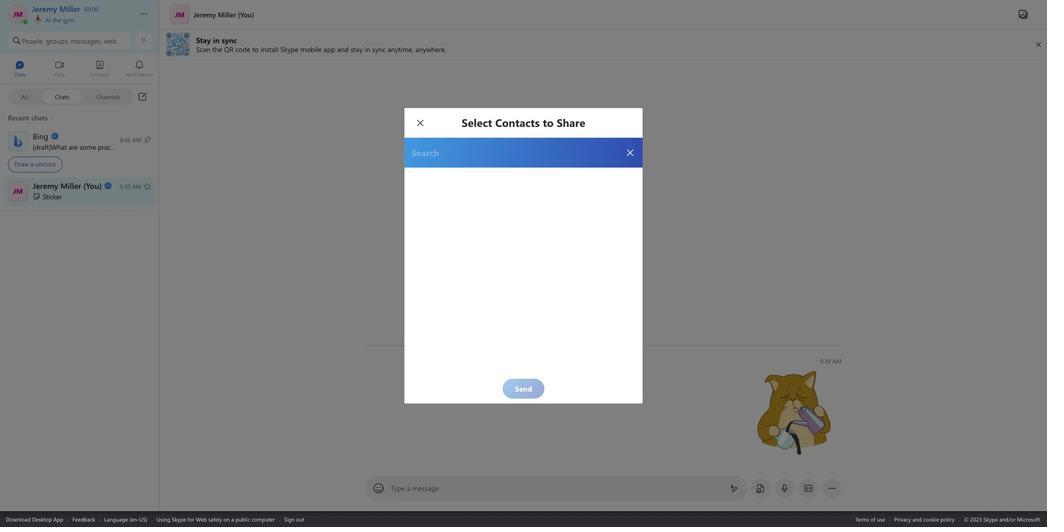 Task type: vqa. For each thing, say whether or not it's contained in the screenshot.
At the gym
yes



Task type: locate. For each thing, give the bounding box(es) containing it.
2 vertical spatial a
[[231, 516, 234, 523]]

a right the on
[[231, 516, 234, 523]]

download desktop app
[[6, 516, 63, 523]]

people, groups, messages, web
[[22, 36, 117, 45]]

app
[[53, 516, 63, 523]]

a inside button
[[30, 161, 33, 168]]

public
[[236, 516, 250, 523]]

web
[[104, 36, 117, 45]]

privacy and cookie policy
[[895, 516, 955, 523]]

use
[[877, 516, 886, 523]]

9:30
[[820, 357, 831, 365]]

1 vertical spatial a
[[407, 484, 410, 493]]

sign
[[284, 516, 295, 523]]

0 horizontal spatial a
[[30, 161, 33, 168]]

computer
[[252, 516, 275, 523]]

chats
[[55, 93, 69, 101]]

safely
[[208, 516, 222, 523]]

draw
[[14, 161, 29, 168]]

at the gym button
[[32, 14, 130, 24]]

(en-
[[129, 516, 139, 523]]

groups,
[[46, 36, 69, 45]]

desktop
[[32, 516, 52, 523]]

0 vertical spatial a
[[30, 161, 33, 168]]

download desktop app link
[[6, 516, 63, 523]]

language (en-us) link
[[104, 516, 147, 523]]

people, groups, messages, web button
[[8, 32, 132, 50]]

draw a unicorn
[[14, 161, 56, 168]]

tab list
[[0, 56, 159, 83]]

messages,
[[71, 36, 102, 45]]

language
[[104, 516, 128, 523]]

feedback
[[72, 516, 95, 523]]

web
[[196, 516, 207, 523]]

of
[[871, 516, 876, 523]]

Type a message text field
[[391, 484, 722, 494]]

skype
[[172, 516, 186, 523]]

channels
[[96, 93, 120, 101]]

9:30 am
[[820, 357, 842, 365]]

sticker button
[[0, 177, 159, 207]]

privacy
[[895, 516, 911, 523]]

terms of use
[[855, 516, 886, 523]]

a right type
[[407, 484, 410, 493]]

a right draw
[[30, 161, 33, 168]]

a
[[30, 161, 33, 168], [407, 484, 410, 493], [231, 516, 234, 523]]

am
[[833, 357, 842, 365]]

terms
[[855, 516, 870, 523]]

policy
[[941, 516, 955, 523]]

type a message
[[391, 484, 439, 493]]

2 horizontal spatial a
[[407, 484, 410, 493]]

people,
[[22, 36, 44, 45]]



Task type: describe. For each thing, give the bounding box(es) containing it.
gym
[[63, 16, 74, 24]]

message
[[412, 484, 439, 493]]

sign out
[[284, 516, 304, 523]]

draw a unicorn button
[[0, 128, 159, 176]]

a for message
[[407, 484, 410, 493]]

cookie
[[924, 516, 939, 523]]

and
[[913, 516, 922, 523]]

today heading
[[365, 335, 842, 352]]

using
[[157, 516, 170, 523]]

using skype for web safely on a public computer
[[157, 516, 275, 523]]

on
[[224, 516, 230, 523]]

all
[[21, 93, 28, 101]]

sign out link
[[284, 516, 304, 523]]

us)
[[139, 516, 147, 523]]

the
[[53, 16, 61, 24]]

1 horizontal spatial a
[[231, 516, 234, 523]]

language (en-us)
[[104, 516, 147, 523]]

sticker
[[43, 192, 62, 201]]

unicorn
[[35, 161, 56, 168]]

at
[[45, 16, 51, 24]]

type
[[391, 484, 405, 493]]

for
[[188, 516, 194, 523]]

privacy and cookie policy link
[[895, 516, 955, 523]]

download
[[6, 516, 30, 523]]

using skype for web safely on a public computer link
[[157, 516, 275, 523]]

Search text field
[[411, 146, 617, 159]]

at the gym
[[44, 16, 74, 24]]

a for unicorn
[[30, 161, 33, 168]]

feedback link
[[72, 516, 95, 523]]

terms of use link
[[855, 516, 886, 523]]

out
[[296, 516, 304, 523]]



